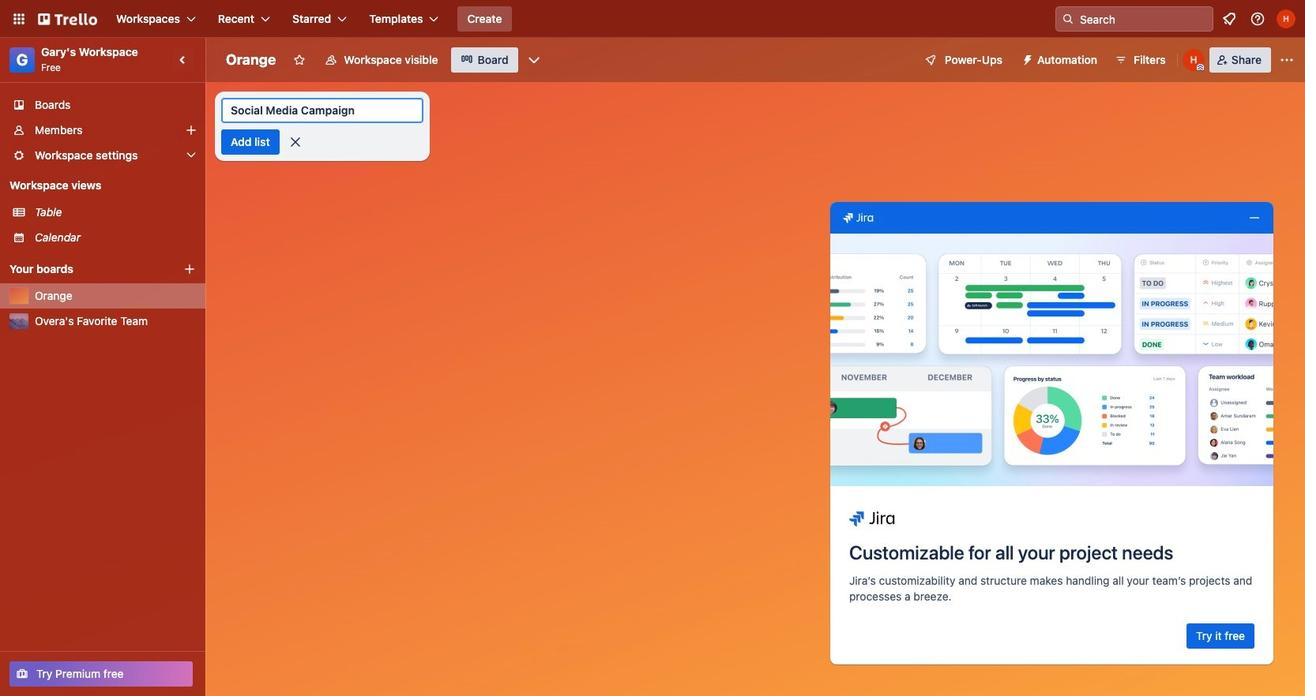 Task type: describe. For each thing, give the bounding box(es) containing it.
charts and views in jira image
[[830, 234, 1274, 487]]

this member is an admin of this board. image
[[1197, 64, 1204, 71]]

open information menu image
[[1250, 11, 1266, 27]]

1 horizontal spatial howard (howard38800628) image
[[1277, 9, 1296, 28]]

add board image
[[183, 263, 196, 276]]

workspace navigation collapse icon image
[[172, 49, 194, 71]]

Enter list title… text field
[[221, 98, 424, 123]]

minimize image
[[1248, 212, 1261, 224]]

show menu image
[[1279, 52, 1295, 68]]

customize views image
[[526, 52, 542, 68]]



Task type: vqa. For each thing, say whether or not it's contained in the screenshot.
Enter list title… text box
yes



Task type: locate. For each thing, give the bounding box(es) containing it.
0 vertical spatial howard (howard38800628) image
[[1277, 9, 1296, 28]]

star or unstar board image
[[293, 54, 306, 66]]

jira image
[[843, 211, 874, 224], [843, 211, 874, 224]]

primary element
[[0, 0, 1305, 38]]

0 notifications image
[[1220, 9, 1239, 28]]

Board name text field
[[218, 47, 284, 73]]

howard (howard38800628) image down the search field
[[1183, 49, 1205, 71]]

your boards with 2 items element
[[9, 260, 160, 279]]

sm image
[[1015, 47, 1038, 70]]

howard (howard38800628) image
[[1277, 9, 1296, 28], [1183, 49, 1205, 71]]

0 horizontal spatial howard (howard38800628) image
[[1183, 49, 1205, 71]]

1 vertical spatial howard (howard38800628) image
[[1183, 49, 1205, 71]]

jira image
[[849, 510, 895, 529], [849, 510, 895, 529]]

Search field
[[1075, 8, 1213, 30]]

back to home image
[[38, 6, 97, 32]]

cancel list editing image
[[287, 134, 303, 150]]

search image
[[1062, 13, 1075, 25]]

howard (howard38800628) image right the open information menu image
[[1277, 9, 1296, 28]]



